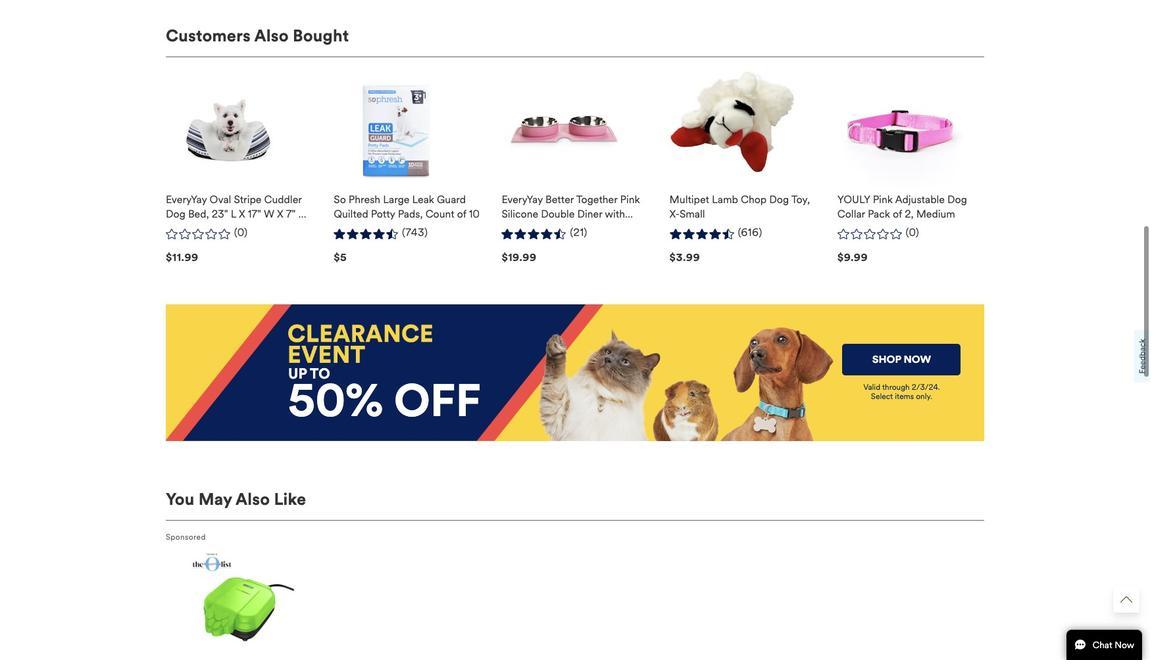 Task type: describe. For each thing, give the bounding box(es) containing it.
styled arrow button link
[[1114, 587, 1140, 614]]

may
[[199, 490, 232, 510]]

valid
[[864, 383, 881, 393]]

1 vertical spatial also
[[236, 490, 270, 510]]

select
[[872, 393, 894, 402]]

winter clearance. image
[[288, 325, 433, 363]]

up to
[[288, 365, 330, 383]]

off
[[394, 374, 481, 429]]

bought
[[293, 26, 349, 46]]

a cat, a gerbil, and a dog. image
[[537, 305, 836, 442]]

like
[[274, 490, 306, 510]]

shop
[[873, 354, 902, 366]]

shop now link
[[843, 345, 962, 376]]

you
[[166, 490, 195, 510]]

customers also bought
[[166, 26, 349, 46]]

now
[[904, 354, 932, 366]]

items
[[896, 393, 915, 402]]

customers
[[166, 26, 251, 46]]

2/3/24.
[[912, 383, 941, 393]]

up
[[288, 365, 307, 383]]



Task type: locate. For each thing, give the bounding box(es) containing it.
also
[[255, 26, 289, 46], [236, 490, 270, 510]]

0 vertical spatial also
[[255, 26, 289, 46]]

also left like
[[236, 490, 270, 510]]

scroll to top image
[[1121, 594, 1133, 606]]

through
[[883, 383, 910, 393]]

also left bought
[[255, 26, 289, 46]]

sponsored
[[166, 533, 206, 543]]

valid through 2/3/24. select items only.
[[864, 383, 941, 402]]

only.
[[917, 393, 933, 402]]

50% off
[[288, 374, 481, 429]]

shop now
[[873, 354, 932, 366]]

to
[[310, 365, 330, 383]]

you may also like
[[166, 490, 306, 510]]

50%
[[288, 374, 384, 429]]



